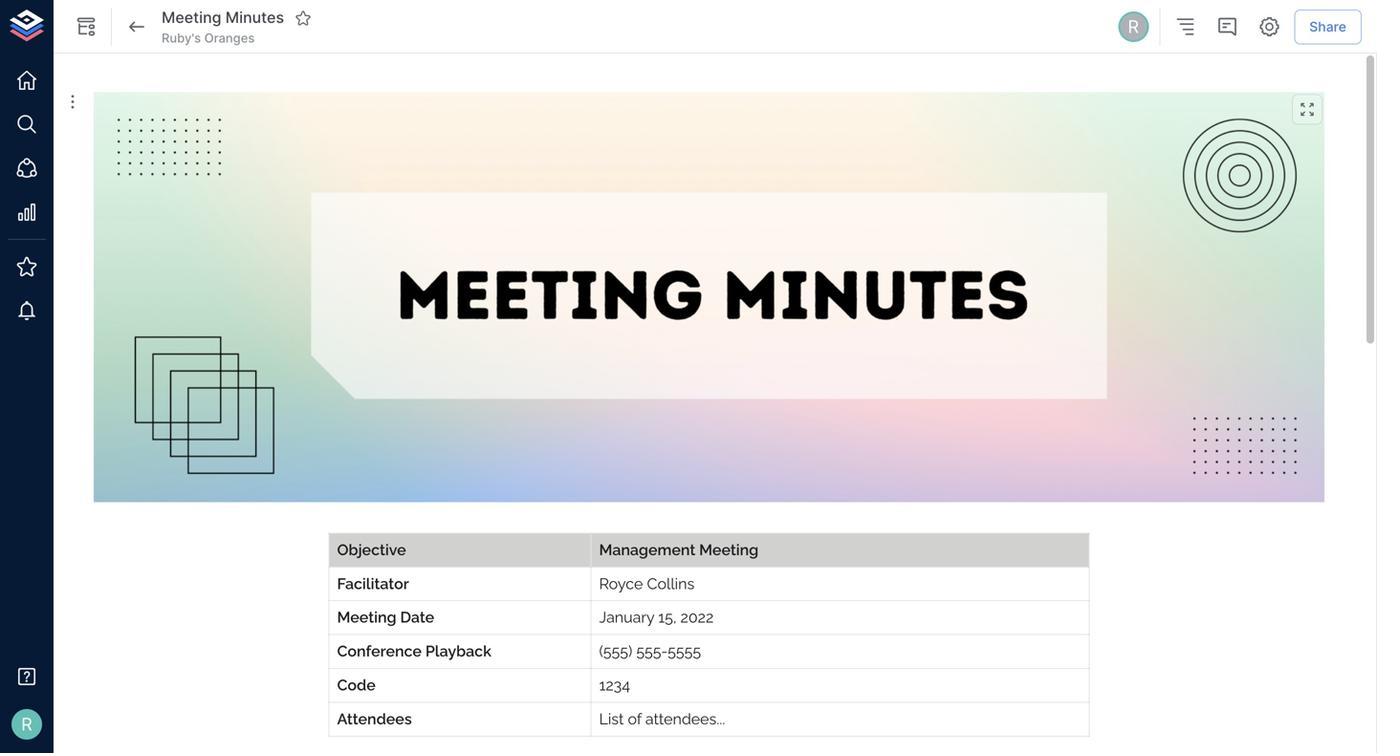 Task type: describe. For each thing, give the bounding box(es) containing it.
settings image
[[1258, 15, 1281, 38]]

list
[[599, 711, 624, 728]]

5555
[[668, 643, 701, 661]]

royce collins
[[599, 575, 695, 593]]

1 horizontal spatial r button
[[1116, 9, 1152, 45]]

meeting for meeting date
[[337, 609, 397, 627]]

show wiki image
[[75, 15, 98, 38]]

management meeting
[[599, 541, 759, 559]]

go back image
[[125, 15, 148, 38]]

january 15, 2022
[[599, 609, 714, 627]]

of
[[628, 711, 642, 728]]

(555) 555-5555
[[599, 643, 701, 661]]

code
[[337, 677, 376, 694]]

comments image
[[1216, 15, 1239, 38]]

ruby's
[[162, 31, 201, 45]]

1234
[[599, 677, 630, 694]]

oranges
[[204, 31, 255, 45]]

share button
[[1294, 9, 1362, 44]]

favorite image
[[295, 9, 312, 27]]

0 horizontal spatial r button
[[6, 704, 48, 746]]

ruby's oranges link
[[162, 30, 255, 47]]

attendees
[[337, 711, 412, 728]]

date
[[400, 609, 434, 627]]

(555)
[[599, 643, 632, 661]]

meeting minutes
[[162, 8, 284, 27]]

conference
[[337, 643, 422, 661]]

minutes
[[226, 8, 284, 27]]

1 vertical spatial r
[[21, 714, 32, 735]]

january
[[599, 609, 654, 627]]

meeting for meeting minutes
[[162, 8, 221, 27]]



Task type: vqa. For each thing, say whether or not it's contained in the screenshot.


Task type: locate. For each thing, give the bounding box(es) containing it.
1 horizontal spatial meeting
[[337, 609, 397, 627]]

objective
[[337, 541, 406, 559]]

0 horizontal spatial r
[[21, 714, 32, 735]]

attendees...
[[646, 711, 725, 728]]

meeting up '2022'
[[699, 541, 759, 559]]

meeting date
[[337, 609, 434, 627]]

2022
[[681, 609, 714, 627]]

royce
[[599, 575, 643, 593]]

share
[[1310, 18, 1347, 35]]

0 horizontal spatial meeting
[[162, 8, 221, 27]]

meeting down facilitator
[[337, 609, 397, 627]]

table of contents image
[[1174, 15, 1197, 38]]

1 horizontal spatial r
[[1128, 16, 1139, 37]]

0 vertical spatial r button
[[1116, 9, 1152, 45]]

2 vertical spatial meeting
[[337, 609, 397, 627]]

1 vertical spatial meeting
[[699, 541, 759, 559]]

r button
[[1116, 9, 1152, 45], [6, 704, 48, 746]]

list of attendees...
[[599, 711, 725, 728]]

management
[[599, 541, 696, 559]]

0 vertical spatial meeting
[[162, 8, 221, 27]]

playback
[[425, 643, 492, 661]]

conference playback
[[337, 643, 492, 661]]

facilitator
[[337, 575, 409, 593]]

555-
[[636, 643, 668, 661]]

meeting up ruby's
[[162, 8, 221, 27]]

0 vertical spatial r
[[1128, 16, 1139, 37]]

r
[[1128, 16, 1139, 37], [21, 714, 32, 735]]

1 vertical spatial r button
[[6, 704, 48, 746]]

ruby's oranges
[[162, 31, 255, 45]]

meeting
[[162, 8, 221, 27], [699, 541, 759, 559], [337, 609, 397, 627]]

2 horizontal spatial meeting
[[699, 541, 759, 559]]

collins
[[647, 575, 695, 593]]

15,
[[658, 609, 677, 627]]



